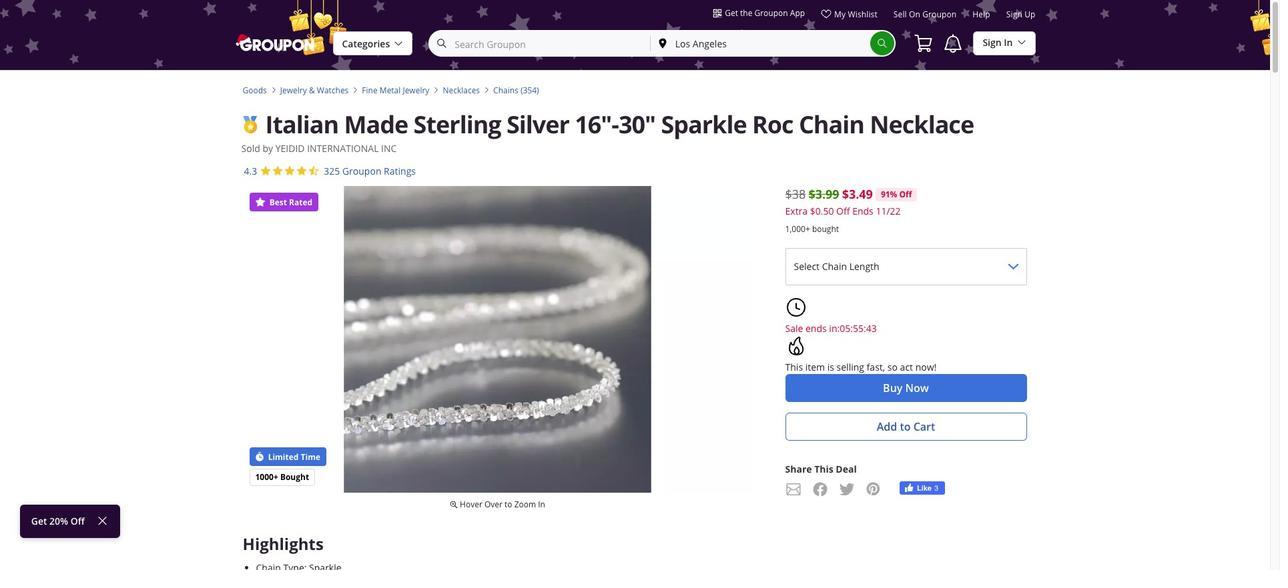 Task type: vqa. For each thing, say whether or not it's contained in the screenshot.
1338 Ratings at the right of the page
no



Task type: describe. For each thing, give the bounding box(es) containing it.
sold
[[241, 142, 260, 155]]

1,000+ bought
[[785, 223, 839, 234]]

chain
[[799, 108, 864, 141]]

0 vertical spatial off
[[899, 189, 912, 200]]

1 jewelry from the left
[[280, 85, 307, 95]]

categories button
[[333, 31, 413, 56]]

sell on groupon link
[[893, 9, 957, 25]]

get the groupon app button
[[713, 7, 805, 19]]

groupon for the
[[754, 7, 788, 18]]

categories
[[342, 37, 390, 50]]

$38 $3.99
[[785, 186, 839, 203]]

11/22
[[876, 205, 901, 217]]

italian
[[265, 108, 338, 141]]

hover
[[460, 499, 482, 510]]

limited time
[[266, 452, 320, 463]]

add
[[877, 420, 897, 434]]

sell on groupon
[[893, 9, 957, 19]]

on
[[909, 9, 920, 19]]

by
[[263, 142, 273, 155]]

metal
[[380, 85, 401, 95]]

time
[[301, 452, 320, 463]]

silver
[[507, 108, 569, 141]]

top rated deal icon image
[[241, 116, 259, 133]]

sign up
[[1006, 9, 1035, 19]]

jewelry & watches link
[[280, 84, 349, 96]]

rated
[[289, 197, 312, 208]]

the
[[740, 7, 752, 18]]

notifications inbox image
[[943, 33, 964, 54]]

20%
[[49, 515, 68, 528]]

get for get the groupon app
[[725, 7, 738, 18]]

roc
[[752, 108, 793, 141]]

0 vertical spatial this
[[785, 361, 803, 374]]

up
[[1025, 9, 1035, 19]]

ends
[[806, 322, 827, 335]]

so
[[887, 361, 898, 374]]

sign up link
[[1006, 9, 1035, 25]]

0 horizontal spatial groupon
[[342, 165, 381, 177]]

best
[[269, 197, 287, 208]]

damage
[[834, 297, 872, 310]]

jewelry & watches
[[280, 85, 349, 95]]

deal
[[836, 463, 857, 476]]

2 jewelry from the left
[[403, 85, 429, 95]]

protection
[[874, 297, 921, 310]]

now!
[[915, 361, 937, 374]]

16"-
[[575, 108, 619, 141]]

search element
[[871, 31, 895, 55]]

add to cart button
[[785, 413, 1027, 441]]

help link
[[973, 9, 990, 25]]

sign for sign up
[[1006, 9, 1022, 19]]

necklace
[[870, 108, 974, 141]]

buy
[[883, 381, 903, 396]]

this item is selling fast, so act now!
[[785, 361, 937, 374]]

off for extra $0.50 off ends 11/22
[[836, 205, 850, 217]]

is
[[827, 361, 834, 374]]

buy now
[[883, 381, 929, 396]]

05:55:43
[[840, 322, 877, 335]]

share this deal
[[785, 463, 857, 476]]

help
[[973, 9, 990, 19]]

30"
[[619, 108, 655, 141]]

best rated
[[267, 197, 312, 208]]

get for get 20% off
[[31, 515, 47, 528]]

sign in button
[[973, 31, 1035, 55]]

Search Groupon search field
[[429, 30, 896, 57]]

now
[[905, 381, 929, 396]]

$0.50
[[810, 205, 834, 217]]

wishlist
[[848, 9, 877, 19]]

watches
[[317, 85, 349, 95]]

ends
[[852, 205, 873, 217]]

share
[[785, 463, 812, 476]]

chains (354) link
[[493, 84, 539, 96]]

0 horizontal spatial to
[[505, 499, 512, 510]]

goods link
[[243, 84, 267, 96]]

sign for sign in
[[983, 36, 1002, 49]]

fast,
[[867, 361, 885, 374]]



Task type: locate. For each thing, give the bounding box(es) containing it.
to right add
[[900, 420, 911, 434]]

sterling
[[414, 108, 501, 141]]

sparkle
[[661, 108, 747, 141]]

cart
[[913, 420, 935, 434]]

groupon down international
[[342, 165, 381, 177]]

off
[[899, 189, 912, 200], [836, 205, 850, 217], [71, 515, 85, 528]]

to inside button
[[900, 420, 911, 434]]

get the groupon app
[[725, 7, 805, 18]]

bought
[[812, 223, 839, 234]]

2 vertical spatial off
[[71, 515, 85, 528]]

1 horizontal spatial jewelry
[[403, 85, 429, 95]]

accidental
[[785, 297, 832, 310]]

get left 20%
[[31, 515, 47, 528]]

this left item on the bottom right of page
[[785, 361, 803, 374]]

over
[[484, 499, 502, 510]]

groupon right the
[[754, 7, 788, 18]]

0 horizontal spatial in
[[538, 499, 545, 510]]

1 horizontal spatial in
[[1004, 36, 1013, 49]]

add to cart
[[877, 420, 935, 434]]

buy now button
[[785, 374, 1027, 402]]

jewelry
[[280, 85, 307, 95], [403, 85, 429, 95]]

groupon image
[[235, 33, 317, 52]]

Los Angeles search field
[[651, 31, 871, 55]]

off left 'ends'
[[836, 205, 850, 217]]

share with twitter. image
[[839, 482, 855, 498]]

get
[[725, 7, 738, 18], [31, 515, 47, 528]]

2 horizontal spatial groupon
[[922, 9, 957, 19]]

italian made sterling silver 16"-30" sparkle roc chain necklace
[[265, 108, 974, 141]]

0 horizontal spatial sign
[[983, 36, 1002, 49]]

1,000+
[[785, 223, 810, 234]]

325
[[324, 165, 340, 177]]

0 vertical spatial in
[[1004, 36, 1013, 49]]

chains (354)
[[493, 85, 539, 95]]

groupon right the on
[[922, 9, 957, 19]]

share with facebook. image
[[812, 482, 828, 498]]

groupon inside the sell on groupon link
[[922, 9, 957, 19]]

yeidid
[[275, 142, 305, 155]]

$3.99
[[808, 186, 839, 203]]

my
[[834, 9, 846, 19]]

share with email. image
[[785, 482, 801, 498]]

325 groupon ratings
[[324, 165, 416, 177]]

0 vertical spatial to
[[900, 420, 911, 434]]

1 vertical spatial sign
[[983, 36, 1002, 49]]

chains
[[493, 85, 518, 95]]

item
[[805, 361, 825, 374]]

off right 20%
[[71, 515, 85, 528]]

sale
[[785, 322, 803, 335]]

2 horizontal spatial off
[[899, 189, 912, 200]]

selling
[[837, 361, 864, 374]]

this
[[785, 361, 803, 374], [814, 463, 833, 476]]

$3.49
[[842, 186, 873, 203]]

sign
[[1006, 9, 1022, 19], [983, 36, 1002, 49]]

1 vertical spatial in
[[538, 499, 545, 510]]

1 horizontal spatial off
[[836, 205, 850, 217]]

app
[[790, 7, 805, 18]]

in inside button
[[1004, 36, 1013, 49]]

1 horizontal spatial to
[[900, 420, 911, 434]]

in down sign up link on the right
[[1004, 36, 1013, 49]]

Search Groupon search field
[[430, 31, 650, 55]]

act
[[900, 361, 913, 374]]

search image
[[877, 38, 888, 49]]

zoom
[[514, 499, 536, 510]]

my wishlist
[[834, 9, 877, 19]]

sold by yeidid international inc
[[241, 142, 397, 155]]

sale ends in: 05:55:43
[[785, 322, 877, 335]]

sign left up
[[1006, 9, 1022, 19]]

in right zoom
[[538, 499, 545, 510]]

$38
[[785, 186, 806, 202]]

jewelry right the metal
[[403, 85, 429, 95]]

91%
[[881, 189, 897, 200]]

ratings
[[384, 165, 416, 177]]

this up share with facebook. icon
[[814, 463, 833, 476]]

1 horizontal spatial groupon
[[754, 7, 788, 18]]

91% off
[[881, 189, 912, 200]]

limited
[[268, 452, 299, 463]]

sell
[[893, 9, 907, 19]]

international
[[307, 142, 379, 155]]

groupon inside get the groupon app button
[[754, 7, 788, 18]]

inc
[[381, 142, 397, 155]]

1 horizontal spatial sign
[[1006, 9, 1022, 19]]

fine metal jewelry link
[[362, 84, 429, 96]]

off for get 20% off
[[71, 515, 85, 528]]

off right 91%
[[899, 189, 912, 200]]

made
[[344, 108, 408, 141]]

necklaces
[[443, 85, 480, 95]]

sign in
[[983, 36, 1013, 49]]

0 horizontal spatial this
[[785, 361, 803, 374]]

0 vertical spatial sign
[[1006, 9, 1022, 19]]

accidental damage protection
[[785, 297, 921, 310]]

in
[[1004, 36, 1013, 49], [538, 499, 545, 510]]

0 horizontal spatial jewelry
[[280, 85, 307, 95]]

get inside button
[[725, 7, 738, 18]]

get left the
[[725, 7, 738, 18]]

1 horizontal spatial this
[[814, 463, 833, 476]]

jewelry left &
[[280, 85, 307, 95]]

extra
[[785, 205, 808, 217]]

1 horizontal spatial get
[[725, 7, 738, 18]]

necklaces link
[[443, 84, 480, 96]]

(354)
[[521, 85, 539, 95]]

1 vertical spatial to
[[505, 499, 512, 510]]

bought
[[280, 472, 309, 483]]

pin it with pinterest. image
[[865, 482, 881, 498]]

1 vertical spatial this
[[814, 463, 833, 476]]

extra $0.50 off ends 11/22
[[785, 205, 901, 217]]

1 vertical spatial off
[[836, 205, 850, 217]]

to
[[900, 420, 911, 434], [505, 499, 512, 510]]

to right 'over' on the left of page
[[505, 499, 512, 510]]

0 vertical spatial get
[[725, 7, 738, 18]]

1 vertical spatial get
[[31, 515, 47, 528]]

my wishlist link
[[821, 9, 877, 25]]

0 horizontal spatial off
[[71, 515, 85, 528]]

hover over to zoom in
[[460, 499, 545, 510]]

0 horizontal spatial get
[[31, 515, 47, 528]]

sign down help link
[[983, 36, 1002, 49]]

sign inside button
[[983, 36, 1002, 49]]

groupon for on
[[922, 9, 957, 19]]

goods
[[243, 85, 267, 95]]

&
[[309, 85, 315, 95]]

1000+ bought
[[255, 472, 309, 483]]

4.3
[[244, 165, 257, 177]]

in:
[[829, 322, 840, 335]]



